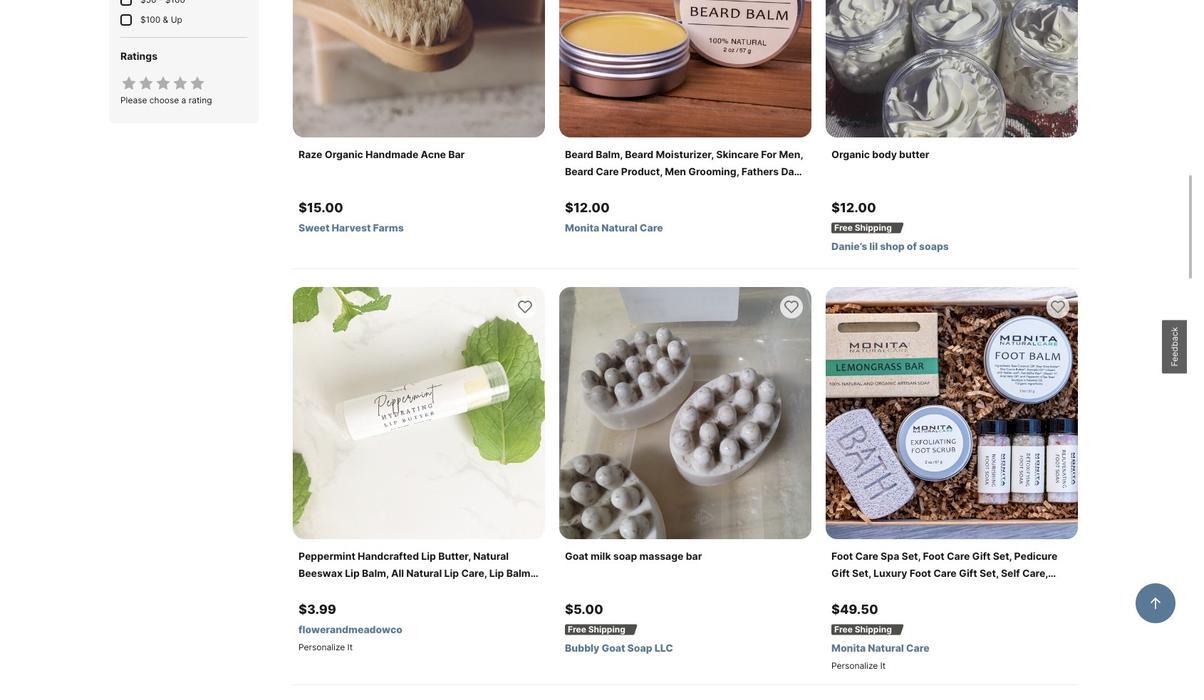 Task type: describe. For each thing, give the bounding box(es) containing it.
danie's
[[832, 240, 868, 252]]

goat milk soap massage bar
[[565, 550, 703, 563]]

0 horizontal spatial balm,
[[362, 568, 389, 580]]

all
[[391, 568, 404, 580]]

moisturizer,
[[656, 148, 714, 160]]

set, left luxury
[[853, 568, 872, 580]]

luxury
[[874, 568, 908, 580]]

bar
[[686, 550, 703, 563]]

unique inside beard balm, beard moisturizer, skincare for men, beard care product, men grooming, fathers day gift, gift for men, gift for dad, unique gift $12.00 monita natural care
[[717, 183, 751, 195]]

organic body butter link
[[832, 146, 1073, 163]]

of
[[907, 240, 918, 252]]

1 horizontal spatial balm,
[[507, 568, 534, 580]]

care inside 'monita natural care personalize it'
[[907, 642, 930, 655]]

goat milk soap massage bar link
[[565, 548, 806, 565]]

bubbly goat soap llc
[[565, 642, 674, 655]]

monita natural care personalize it
[[832, 642, 930, 672]]

organic inside organic body butter link
[[832, 148, 871, 160]]

balm, inside beard balm, beard moisturizer, skincare for men, beard care product, men grooming, fathers day gift, gift for men, gift for dad, unique gift $12.00 monita natural care
[[596, 148, 623, 160]]

1 vertical spatial monita natural care link
[[832, 642, 1073, 655]]

&
[[163, 14, 168, 25]]

$100 & up
[[140, 14, 182, 25]]

favorite image for $5.00
[[784, 299, 801, 316]]

2 tabler image from the left
[[155, 75, 172, 92]]

0 horizontal spatial monita natural care link
[[565, 222, 806, 235]]

product name is peppermint handcrafted lip butter, natural beeswax lip balm, all natural lip care, lip balm, lip balm gift, lip oil image
[[293, 287, 545, 540]]

handcrafted
[[358, 550, 419, 563]]

milk
[[591, 550, 611, 563]]

dad,
[[692, 183, 714, 195]]

please
[[120, 95, 147, 106]]

product name is organic body butter image
[[826, 0, 1079, 138]]

raze organic handmade acne bar link
[[299, 146, 540, 163]]

natural inside beard balm, beard moisturizer, skincare for men, beard care product, men grooming, fathers day gift, gift for men, gift for dad, unique gift $12.00 monita natural care
[[602, 222, 638, 234]]

butter,
[[439, 550, 471, 563]]

bubbly
[[565, 642, 600, 655]]

shipping for $5.00
[[589, 625, 626, 635]]

product name is goat milk soap massage bar image
[[560, 287, 812, 540]]

bar
[[449, 148, 465, 160]]

care up mothers
[[934, 568, 957, 580]]

mothers
[[911, 585, 952, 597]]

soap
[[628, 642, 653, 655]]

fathers
[[742, 165, 779, 178]]

product name is raze organic handmade acne bar image
[[293, 0, 545, 138]]

soap
[[614, 550, 638, 563]]

peppermint
[[299, 550, 356, 563]]

a
[[182, 95, 186, 106]]

monita inside 'monita natural care personalize it'
[[832, 642, 866, 655]]

beard balm, beard moisturizer, skincare for men, beard care product, men grooming, fathers day gift, gift for men, gift for dad, unique gift $12.00 monita natural care
[[565, 148, 804, 234]]

favorite image
[[517, 299, 534, 316]]

free shipping for $5.00
[[568, 625, 626, 635]]

monita inside beard balm, beard moisturizer, skincare for men, beard care product, men grooming, fathers day gift, gift for men, gift for dad, unique gift $12.00 monita natural care
[[565, 222, 600, 234]]

care, inside 'peppermint handcrafted lip butter, natural beeswax lip balm, all natural lip care, lip balm, lip balm gift, lip oil $3.99 flowerandmeadowco personalize it'
[[462, 568, 487, 580]]

spa
[[881, 550, 900, 563]]

1 tabler image from the left
[[138, 75, 155, 92]]

care left product,
[[596, 165, 619, 178]]

set, up self
[[994, 550, 1013, 563]]

$12.00 inside beard balm, beard moisturizer, skincare for men, beard care product, men grooming, fathers day gift, gift for men, gift for dad, unique gift $12.00 monita natural care
[[565, 200, 610, 215]]

shipping down $49.50
[[855, 625, 893, 635]]

2 tabler image from the left
[[189, 75, 206, 92]]

free down $49.50
[[835, 625, 853, 635]]

product name is foot care spa set, foot care gift set, pedicure gift set, luxury foot care gift set, self care, unique gift set, mothers day, gift for mom image
[[826, 287, 1079, 540]]

grooming,
[[689, 165, 740, 178]]

skincare
[[717, 148, 759, 160]]

natural right butter, on the left of the page
[[474, 550, 509, 563]]

for
[[999, 585, 1013, 597]]

$15.00 sweet harvest farms
[[299, 200, 404, 234]]

shipping for $12.00
[[855, 222, 893, 233]]

set, left self
[[980, 568, 999, 580]]

harvest
[[332, 222, 371, 234]]

balm
[[316, 585, 340, 597]]

care up "day,"
[[948, 550, 971, 563]]

natural right all
[[407, 568, 442, 580]]

lil
[[870, 240, 879, 252]]

$5.00
[[565, 602, 604, 617]]

peppermint handcrafted lip butter, natural beeswax lip balm, all natural lip care, lip balm, lip balm gift, lip oil link
[[299, 548, 540, 597]]

free for $5.00
[[568, 625, 587, 635]]

natural inside 'monita natural care personalize it'
[[869, 642, 905, 655]]



Task type: vqa. For each thing, say whether or not it's contained in the screenshot.
Cart
no



Task type: locate. For each thing, give the bounding box(es) containing it.
1 horizontal spatial it
[[881, 661, 886, 672]]

1 horizontal spatial monita
[[832, 642, 866, 655]]

for down men on the top of page
[[674, 183, 690, 195]]

choose
[[150, 95, 179, 106]]

3 tabler image from the left
[[172, 75, 189, 92]]

foot care spa set, foot care gift set, pedicure gift set, luxury foot care gift set, self care, unique gift set, mothers day, gift for mom link
[[832, 548, 1073, 597]]

1 horizontal spatial goat
[[602, 642, 626, 655]]

product name is beard balm, beard moisturizer, skincare for men, beard care product, men grooming, fathers day gift, gift for men, gift for dad, unique gift image
[[560, 0, 812, 138]]

1 organic from the left
[[325, 148, 363, 160]]

goat
[[565, 550, 589, 563], [602, 642, 626, 655]]

$3.99
[[299, 602, 337, 617]]

favorite image for $49.50
[[1050, 299, 1067, 316]]

1 $12.00 from the left
[[565, 200, 610, 215]]

0 vertical spatial it
[[348, 642, 353, 653]]

1 horizontal spatial personalize
[[832, 661, 879, 672]]

1 vertical spatial monita
[[832, 642, 866, 655]]

unique down grooming, in the right top of the page
[[717, 183, 751, 195]]

flowerandmeadowco
[[299, 624, 403, 636]]

1 horizontal spatial gift,
[[565, 183, 586, 195]]

care, down the pedicure
[[1023, 568, 1049, 580]]

1 vertical spatial it
[[881, 661, 886, 672]]

2 $12.00 from the left
[[832, 200, 877, 215]]

goat left soap on the bottom right of page
[[602, 642, 626, 655]]

care
[[596, 165, 619, 178], [640, 222, 664, 234], [856, 550, 879, 563], [948, 550, 971, 563], [934, 568, 957, 580], [907, 642, 930, 655]]

tabler image up "please"
[[138, 75, 155, 92]]

tabler image
[[120, 75, 138, 92], [189, 75, 206, 92]]

unique up $49.50
[[832, 585, 867, 597]]

1 horizontal spatial favorite image
[[1050, 299, 1067, 316]]

personalize inside 'peppermint handcrafted lip butter, natural beeswax lip balm, all natural lip care, lip balm, lip balm gift, lip oil $3.99 flowerandmeadowco personalize it'
[[299, 642, 345, 653]]

0 horizontal spatial goat
[[565, 550, 589, 563]]

0 horizontal spatial $12.00
[[565, 200, 610, 215]]

it inside 'peppermint handcrafted lip butter, natural beeswax lip balm, all natural lip care, lip balm, lip balm gift, lip oil $3.99 flowerandmeadowco personalize it'
[[348, 642, 353, 653]]

for up fathers
[[762, 148, 777, 160]]

0 horizontal spatial it
[[348, 642, 353, 653]]

$15.00
[[299, 200, 343, 215]]

it
[[348, 642, 353, 653], [881, 661, 886, 672]]

1 vertical spatial unique
[[832, 585, 867, 597]]

2 favorite image from the left
[[1050, 299, 1067, 316]]

gift,
[[565, 183, 586, 195], [342, 585, 363, 597]]

free shipping
[[835, 222, 893, 233], [568, 625, 626, 635], [835, 625, 893, 635]]

shop
[[881, 240, 905, 252]]

pedicure
[[1015, 550, 1058, 563]]

self
[[1002, 568, 1021, 580]]

please choose a rating
[[120, 95, 212, 106]]

set,
[[902, 550, 921, 563], [994, 550, 1013, 563], [853, 568, 872, 580], [980, 568, 999, 580], [890, 585, 909, 597]]

shipping up lil
[[855, 222, 893, 233]]

2 care, from the left
[[1023, 568, 1049, 580]]

tabler image up choose
[[155, 75, 172, 92]]

1 horizontal spatial care,
[[1023, 568, 1049, 580]]

danie's lil shop of soaps
[[832, 240, 950, 252]]

1 care, from the left
[[462, 568, 487, 580]]

monita natural care link down dad,
[[565, 222, 806, 235]]

1 horizontal spatial $12.00
[[832, 200, 877, 215]]

tabler image up "please"
[[120, 75, 138, 92]]

it inside 'monita natural care personalize it'
[[881, 661, 886, 672]]

1 horizontal spatial unique
[[832, 585, 867, 597]]

0 horizontal spatial gift,
[[342, 585, 363, 597]]

0 horizontal spatial men,
[[627, 183, 651, 195]]

gift, inside beard balm, beard moisturizer, skincare for men, beard care product, men grooming, fathers day gift, gift for men, gift for dad, unique gift $12.00 monita natural care
[[565, 183, 586, 195]]

rating
[[189, 95, 212, 106]]

1 vertical spatial men,
[[627, 183, 651, 195]]

0 horizontal spatial unique
[[717, 183, 751, 195]]

gift, inside 'peppermint handcrafted lip butter, natural beeswax lip balm, all natural lip care, lip balm, lip balm gift, lip oil $3.99 flowerandmeadowco personalize it'
[[342, 585, 363, 597]]

danie's lil shop of soaps link
[[832, 240, 1073, 253]]

mom
[[1015, 585, 1039, 597]]

shipping
[[855, 222, 893, 233], [589, 625, 626, 635], [855, 625, 893, 635]]

free shipping up 'bubbly'
[[568, 625, 626, 635]]

set, down luxury
[[890, 585, 909, 597]]

natural down $49.50
[[869, 642, 905, 655]]

personalize down $49.50
[[832, 661, 879, 672]]

$49.50
[[832, 602, 879, 617]]

farms
[[373, 222, 404, 234]]

$100
[[140, 14, 161, 25]]

0 vertical spatial gift,
[[565, 183, 586, 195]]

foot care spa set, foot care gift set, pedicure gift set, luxury foot care gift set, self care, unique gift set, mothers day, gift for mom $49.50
[[832, 550, 1058, 617]]

1 vertical spatial personalize
[[832, 661, 879, 672]]

body
[[873, 148, 898, 160]]

unique
[[717, 183, 751, 195], [832, 585, 867, 597]]

free shipping for $12.00
[[835, 222, 893, 233]]

2 horizontal spatial balm,
[[596, 148, 623, 160]]

favorite image
[[784, 299, 801, 316], [1050, 299, 1067, 316]]

personalize inside 'monita natural care personalize it'
[[832, 661, 879, 672]]

care left spa
[[856, 550, 879, 563]]

organic right the raze
[[325, 148, 363, 160]]

foot
[[832, 550, 854, 563], [924, 550, 945, 563], [910, 568, 932, 580]]

free
[[835, 222, 853, 233], [568, 625, 587, 635], [835, 625, 853, 635]]

butter
[[900, 148, 930, 160]]

ratings
[[120, 50, 158, 62]]

natural
[[602, 222, 638, 234], [474, 550, 509, 563], [407, 568, 442, 580], [869, 642, 905, 655]]

2 organic from the left
[[832, 148, 871, 160]]

raze
[[299, 148, 323, 160]]

1 horizontal spatial tabler image
[[189, 75, 206, 92]]

0 vertical spatial goat
[[565, 550, 589, 563]]

balm,
[[596, 148, 623, 160], [362, 568, 389, 580], [507, 568, 534, 580]]

$12.00
[[565, 200, 610, 215], [832, 200, 877, 215]]

beeswax
[[299, 568, 343, 580]]

day,
[[955, 585, 976, 597]]

0 horizontal spatial favorite image
[[784, 299, 801, 316]]

unique inside foot care spa set, foot care gift set, pedicure gift set, luxury foot care gift set, self care, unique gift set, mothers day, gift for mom $49.50
[[832, 585, 867, 597]]

organic left body
[[832, 148, 871, 160]]

0 vertical spatial monita natural care link
[[565, 222, 806, 235]]

free shipping up lil
[[835, 222, 893, 233]]

natural down product,
[[602, 222, 638, 234]]

for
[[762, 148, 777, 160], [609, 183, 625, 195], [674, 183, 690, 195]]

organic
[[325, 148, 363, 160], [832, 148, 871, 160]]

1 horizontal spatial organic
[[832, 148, 871, 160]]

men, up day
[[780, 148, 804, 160]]

0 horizontal spatial monita
[[565, 222, 600, 234]]

free shipping down $49.50
[[835, 625, 893, 635]]

monita natural care link down "day,"
[[832, 642, 1073, 655]]

handmade
[[366, 148, 419, 160]]

tabler image up rating
[[189, 75, 206, 92]]

raze organic handmade acne bar
[[299, 148, 465, 160]]

free up danie's
[[835, 222, 853, 233]]

flowerandmeadowco link
[[299, 624, 540, 637]]

1 favorite image from the left
[[784, 299, 801, 316]]

0 horizontal spatial tabler image
[[120, 75, 138, 92]]

men, down product,
[[627, 183, 651, 195]]

personalize
[[299, 642, 345, 653], [832, 661, 879, 672]]

set, right spa
[[902, 550, 921, 563]]

0 vertical spatial personalize
[[299, 642, 345, 653]]

tabler image
[[138, 75, 155, 92], [155, 75, 172, 92], [172, 75, 189, 92]]

0 horizontal spatial organic
[[325, 148, 363, 160]]

gift
[[589, 183, 607, 195], [654, 183, 672, 195], [754, 183, 772, 195], [973, 550, 991, 563], [832, 568, 850, 580], [960, 568, 978, 580], [869, 585, 887, 597], [978, 585, 996, 597]]

free up 'bubbly'
[[568, 625, 587, 635]]

1 horizontal spatial monita natural care link
[[832, 642, 1073, 655]]

llc
[[655, 642, 674, 655]]

organic inside raze organic handmade acne bar link
[[325, 148, 363, 160]]

1 horizontal spatial men,
[[780, 148, 804, 160]]

care, inside foot care spa set, foot care gift set, pedicure gift set, luxury foot care gift set, self care, unique gift set, mothers day, gift for mom $49.50
[[1023, 568, 1049, 580]]

personalize down 'flowerandmeadowco'
[[299, 642, 345, 653]]

men
[[665, 165, 687, 178]]

care down product,
[[640, 222, 664, 234]]

1 tabler image from the left
[[120, 75, 138, 92]]

lip
[[422, 550, 436, 563], [345, 568, 360, 580], [445, 568, 459, 580], [490, 568, 504, 580], [299, 585, 313, 597], [366, 585, 380, 597]]

oil
[[383, 585, 396, 597]]

0 horizontal spatial personalize
[[299, 642, 345, 653]]

sweet harvest farms link
[[299, 222, 540, 235]]

care down mothers
[[907, 642, 930, 655]]

0 horizontal spatial for
[[609, 183, 625, 195]]

for down product,
[[609, 183, 625, 195]]

massage
[[640, 550, 684, 563]]

day
[[782, 165, 800, 178]]

1 horizontal spatial for
[[674, 183, 690, 195]]

1 vertical spatial gift,
[[342, 585, 363, 597]]

0 horizontal spatial care,
[[462, 568, 487, 580]]

bubbly goat soap llc link
[[565, 642, 806, 655]]

monita
[[565, 222, 600, 234], [832, 642, 866, 655]]

monita natural care link
[[565, 222, 806, 235], [832, 642, 1073, 655]]

care,
[[462, 568, 487, 580], [1023, 568, 1049, 580]]

tabler image up a
[[172, 75, 189, 92]]

2 horizontal spatial for
[[762, 148, 777, 160]]

shipping up the bubbly goat soap llc
[[589, 625, 626, 635]]

0 vertical spatial unique
[[717, 183, 751, 195]]

sweet
[[299, 222, 330, 234]]

soaps
[[920, 240, 950, 252]]

1 vertical spatial goat
[[602, 642, 626, 655]]

goat left milk
[[565, 550, 589, 563]]

beard balm, beard moisturizer, skincare for men, beard care product, men grooming, fathers day gift, gift for men, gift for dad, unique gift link
[[565, 146, 806, 195]]

men,
[[780, 148, 804, 160], [627, 183, 651, 195]]

0 vertical spatial men,
[[780, 148, 804, 160]]

peppermint handcrafted lip butter, natural beeswax lip balm, all natural lip care, lip balm, lip balm gift, lip oil $3.99 flowerandmeadowco personalize it
[[299, 550, 534, 653]]

0 vertical spatial monita
[[565, 222, 600, 234]]

product,
[[622, 165, 663, 178]]

up
[[171, 14, 182, 25]]

care, down butter, on the left of the page
[[462, 568, 487, 580]]

acne
[[421, 148, 446, 160]]

organic body butter
[[832, 148, 930, 160]]

free for $12.00
[[835, 222, 853, 233]]



